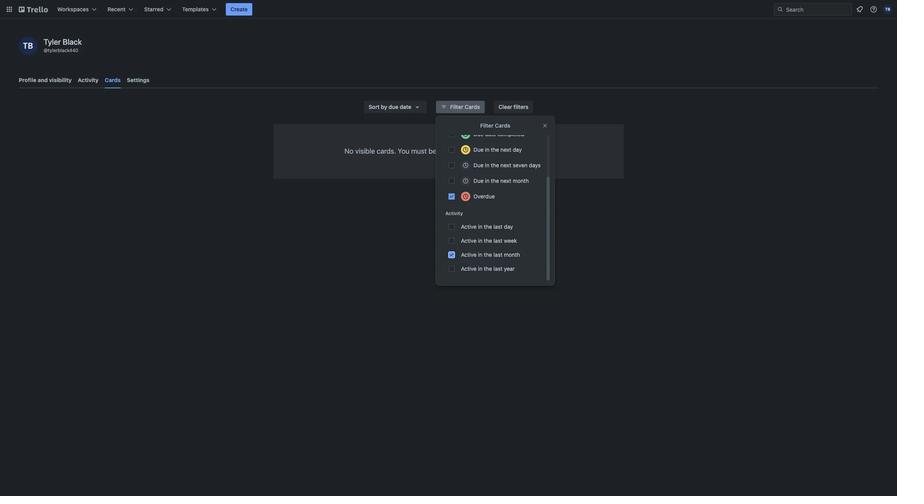 Task type: locate. For each thing, give the bounding box(es) containing it.
create
[[231, 6, 248, 12]]

next left seven
[[501, 162, 511, 169]]

in down for
[[485, 162, 490, 169]]

due right a
[[474, 146, 484, 153]]

1 vertical spatial activity
[[446, 211, 463, 217]]

next for month
[[501, 178, 511, 184]]

to left a
[[460, 147, 466, 155]]

starred button
[[140, 3, 176, 16]]

the for active in the last year
[[484, 266, 492, 272]]

in left 'it'
[[485, 146, 490, 153]]

clear filters
[[499, 104, 529, 110]]

last left year
[[494, 266, 503, 272]]

tyler black (tylerblack440) image left @
[[19, 37, 37, 55]]

day up the week
[[504, 224, 513, 230]]

date right 'due'
[[400, 104, 411, 110]]

1 last from the top
[[494, 224, 503, 230]]

tyler black (tylerblack440) image right the open information menu image on the top right
[[883, 5, 893, 14]]

in up overdue
[[485, 178, 490, 184]]

cards right "activity" link
[[105, 77, 121, 83]]

in for active in the last day
[[478, 224, 483, 230]]

days
[[529, 162, 541, 169]]

date up due in the next day
[[485, 131, 496, 137]]

starred
[[144, 6, 163, 12]]

1 due from the top
[[474, 131, 484, 137]]

1 horizontal spatial tyler black (tylerblack440) image
[[883, 5, 893, 14]]

clear
[[499, 104, 512, 110]]

day up seven
[[513, 146, 522, 153]]

settings link
[[127, 73, 150, 87]]

active in the last year
[[461, 266, 515, 272]]

active for active in the last day
[[461, 224, 477, 230]]

last
[[494, 224, 503, 230], [494, 238, 503, 244], [494, 252, 503, 258], [494, 266, 503, 272]]

activity left cards link
[[78, 77, 99, 83]]

tyler
[[44, 37, 61, 46]]

3 due from the top
[[474, 162, 484, 169]]

0 horizontal spatial cards
[[105, 77, 121, 83]]

due
[[474, 131, 484, 137], [474, 146, 484, 153], [474, 162, 484, 169], [474, 178, 484, 184]]

in up active in the last week
[[478, 224, 483, 230]]

due
[[389, 104, 398, 110]]

0 vertical spatial filter cards
[[450, 104, 480, 110]]

templates button
[[177, 3, 221, 16]]

no
[[345, 147, 354, 155]]

2 to from the left
[[505, 147, 512, 155]]

0 vertical spatial day
[[513, 146, 522, 153]]

to
[[460, 147, 466, 155], [505, 147, 512, 155]]

4 due from the top
[[474, 178, 484, 184]]

due up card
[[474, 131, 484, 137]]

active down active in the last day
[[461, 238, 477, 244]]

in down active in the last month
[[478, 266, 483, 272]]

day
[[513, 146, 522, 153], [504, 224, 513, 230]]

the up overdue
[[491, 178, 499, 184]]

active up active in the last year
[[461, 252, 477, 258]]

search image
[[777, 6, 784, 12]]

0 horizontal spatial activity
[[78, 77, 99, 83]]

it
[[500, 147, 504, 155]]

filter cards
[[450, 104, 480, 110], [480, 122, 511, 129]]

active
[[461, 224, 477, 230], [461, 238, 477, 244], [461, 252, 477, 258], [461, 266, 477, 272]]

0 vertical spatial tyler black (tylerblack440) image
[[883, 5, 893, 14]]

due for due in the next month
[[474, 178, 484, 184]]

activity
[[78, 77, 99, 83], [446, 211, 463, 217]]

filter cards inside "button"
[[450, 104, 480, 110]]

4 active from the top
[[461, 266, 477, 272]]

in for due in the next seven days
[[485, 162, 490, 169]]

in for active in the last year
[[478, 266, 483, 272]]

0 vertical spatial filter
[[450, 104, 463, 110]]

tyler black (tylerblack440) image
[[883, 5, 893, 14], [19, 37, 37, 55]]

2 last from the top
[[494, 238, 503, 244]]

cards left the clear
[[465, 104, 480, 110]]

activity up active in the last day
[[446, 211, 463, 217]]

in
[[485, 146, 490, 153], [485, 162, 490, 169], [485, 178, 490, 184], [478, 224, 483, 230], [478, 238, 483, 244], [478, 252, 483, 258], [478, 266, 483, 272]]

cards up due date completed
[[495, 122, 511, 129]]

to right 'it'
[[505, 147, 512, 155]]

in for due in the next day
[[485, 146, 490, 153]]

0 vertical spatial cards
[[105, 77, 121, 83]]

last up active in the last week
[[494, 224, 503, 230]]

1 next from the top
[[501, 146, 511, 153]]

2 vertical spatial next
[[501, 178, 511, 184]]

week
[[504, 238, 517, 244]]

0 horizontal spatial filter
[[450, 104, 463, 110]]

1 vertical spatial tyler black (tylerblack440) image
[[19, 37, 37, 55]]

1 vertical spatial cards
[[465, 104, 480, 110]]

2 due from the top
[[474, 146, 484, 153]]

here.
[[537, 147, 553, 155]]

2 next from the top
[[501, 162, 511, 169]]

primary element
[[0, 0, 897, 19]]

1 horizontal spatial to
[[505, 147, 512, 155]]

the up active in the last year
[[484, 252, 492, 258]]

the
[[491, 146, 499, 153], [491, 162, 499, 169], [491, 178, 499, 184], [484, 224, 492, 230], [484, 238, 492, 244], [484, 252, 492, 258], [484, 266, 492, 272]]

0 vertical spatial date
[[400, 104, 411, 110]]

last left the week
[[494, 238, 503, 244]]

month for active in the last month
[[504, 252, 520, 258]]

0 vertical spatial next
[[501, 146, 511, 153]]

active up active in the last week
[[461, 224, 477, 230]]

1 vertical spatial filter cards
[[480, 122, 511, 129]]

1 vertical spatial filter
[[480, 122, 494, 129]]

2 horizontal spatial cards
[[495, 122, 511, 129]]

cards.
[[377, 147, 396, 155]]

the for due in the next month
[[491, 178, 499, 184]]

overdue
[[474, 193, 495, 200]]

active for active in the last month
[[461, 252, 477, 258]]

cards link
[[105, 73, 121, 88]]

date
[[400, 104, 411, 110], [485, 131, 496, 137]]

clear filters button
[[494, 101, 533, 113]]

filters
[[514, 104, 529, 110]]

the left 'it'
[[491, 146, 499, 153]]

last for week
[[494, 238, 503, 244]]

cards
[[105, 77, 121, 83], [465, 104, 480, 110], [495, 122, 511, 129]]

the down for
[[491, 162, 499, 169]]

in up active in the last year
[[478, 252, 483, 258]]

the down active in the last day
[[484, 238, 492, 244]]

date inside sort by due date dropdown button
[[400, 104, 411, 110]]

3 next from the top
[[501, 178, 511, 184]]

month down the week
[[504, 252, 520, 258]]

1 horizontal spatial date
[[485, 131, 496, 137]]

1 horizontal spatial cards
[[465, 104, 480, 110]]

0 horizontal spatial date
[[400, 104, 411, 110]]

4 last from the top
[[494, 266, 503, 272]]

due up overdue
[[474, 178, 484, 184]]

0 horizontal spatial filter cards
[[450, 104, 480, 110]]

1 vertical spatial next
[[501, 162, 511, 169]]

card
[[474, 147, 487, 155]]

month down seven
[[513, 178, 529, 184]]

profile and visibility
[[19, 77, 72, 83]]

visible
[[355, 147, 375, 155]]

due down card
[[474, 162, 484, 169]]

the up active in the last week
[[484, 224, 492, 230]]

1 vertical spatial day
[[504, 224, 513, 230]]

3 active from the top
[[461, 252, 477, 258]]

the down active in the last month
[[484, 266, 492, 272]]

appear
[[513, 147, 535, 155]]

3 last from the top
[[494, 252, 503, 258]]

next
[[501, 146, 511, 153], [501, 162, 511, 169], [501, 178, 511, 184]]

filter cards button
[[436, 101, 485, 113]]

active down active in the last month
[[461, 266, 477, 272]]

recent button
[[103, 3, 138, 16]]

month
[[513, 178, 529, 184], [504, 252, 520, 258]]

active in the last week
[[461, 238, 517, 244]]

0 vertical spatial month
[[513, 178, 529, 184]]

due for due in the next seven days
[[474, 162, 484, 169]]

settings
[[127, 77, 150, 83]]

1 active from the top
[[461, 224, 477, 230]]

next down due in the next seven days
[[501, 178, 511, 184]]

1 vertical spatial month
[[504, 252, 520, 258]]

year
[[504, 266, 515, 272]]

0 horizontal spatial to
[[460, 147, 466, 155]]

filter
[[450, 104, 463, 110], [480, 122, 494, 129]]

the for active in the last day
[[484, 224, 492, 230]]

last down active in the last week
[[494, 252, 503, 258]]

recent
[[108, 6, 126, 12]]

2 active from the top
[[461, 238, 477, 244]]

in down active in the last day
[[478, 238, 483, 244]]

due in the next seven days
[[474, 162, 541, 169]]

next right for
[[501, 146, 511, 153]]

in for active in the last week
[[478, 238, 483, 244]]

active for active in the last year
[[461, 266, 477, 272]]



Task type: vqa. For each thing, say whether or not it's contained in the screenshot.
1st "Active" from the top of the page
yes



Task type: describe. For each thing, give the bounding box(es) containing it.
1 to from the left
[[460, 147, 466, 155]]

tyler black (tylerblack440) image inside the primary "element"
[[883, 5, 893, 14]]

next for day
[[501, 146, 511, 153]]

sort by due date button
[[364, 101, 427, 113]]

0 horizontal spatial tyler black (tylerblack440) image
[[19, 37, 37, 55]]

for
[[489, 147, 498, 155]]

the for due in the next seven days
[[491, 162, 499, 169]]

due for due in the next day
[[474, 146, 484, 153]]

active for active in the last week
[[461, 238, 477, 244]]

black
[[63, 37, 82, 46]]

no visible cards. you must be added to a card for it to appear here.
[[345, 147, 553, 155]]

visibility
[[49, 77, 72, 83]]

@
[[44, 48, 48, 53]]

active in the last day
[[461, 224, 513, 230]]

workspaces
[[57, 6, 89, 12]]

close popover image
[[542, 123, 548, 129]]

the for due in the next day
[[491, 146, 499, 153]]

last for month
[[494, 252, 503, 258]]

back to home image
[[19, 3, 48, 16]]

last for day
[[494, 224, 503, 230]]

tylerblack440
[[48, 48, 78, 53]]

1 horizontal spatial filter
[[480, 122, 494, 129]]

1 vertical spatial date
[[485, 131, 496, 137]]

seven
[[513, 162, 528, 169]]

due date completed
[[474, 131, 525, 137]]

1 horizontal spatial activity
[[446, 211, 463, 217]]

day for active in the last day
[[504, 224, 513, 230]]

profile
[[19, 77, 36, 83]]

day for due in the next day
[[513, 146, 522, 153]]

profile and visibility link
[[19, 73, 72, 87]]

completed
[[498, 131, 525, 137]]

be
[[429, 147, 437, 155]]

0 vertical spatial activity
[[78, 77, 99, 83]]

Search field
[[784, 4, 852, 15]]

due in the next month
[[474, 178, 529, 184]]

and
[[38, 77, 48, 83]]

sort by due date
[[369, 104, 411, 110]]

tyler black @ tylerblack440
[[44, 37, 82, 53]]

last for year
[[494, 266, 503, 272]]

added
[[438, 147, 458, 155]]

must
[[411, 147, 427, 155]]

activity link
[[78, 73, 99, 87]]

create button
[[226, 3, 252, 16]]

active in the last month
[[461, 252, 520, 258]]

in for due in the next month
[[485, 178, 490, 184]]

workspaces button
[[53, 3, 101, 16]]

0 notifications image
[[855, 5, 865, 14]]

open information menu image
[[870, 5, 878, 13]]

sort
[[369, 104, 380, 110]]

by
[[381, 104, 387, 110]]

month for due in the next month
[[513, 178, 529, 184]]

a
[[468, 147, 472, 155]]

next for seven
[[501, 162, 511, 169]]

due in the next day
[[474, 146, 522, 153]]

the for active in the last week
[[484, 238, 492, 244]]

in for active in the last month
[[478, 252, 483, 258]]

due for due date completed
[[474, 131, 484, 137]]

the for active in the last month
[[484, 252, 492, 258]]

cards inside "filter cards" "button"
[[465, 104, 480, 110]]

1 horizontal spatial filter cards
[[480, 122, 511, 129]]

filter inside "button"
[[450, 104, 463, 110]]

2 vertical spatial cards
[[495, 122, 511, 129]]

you
[[398, 147, 410, 155]]

templates
[[182, 6, 209, 12]]



